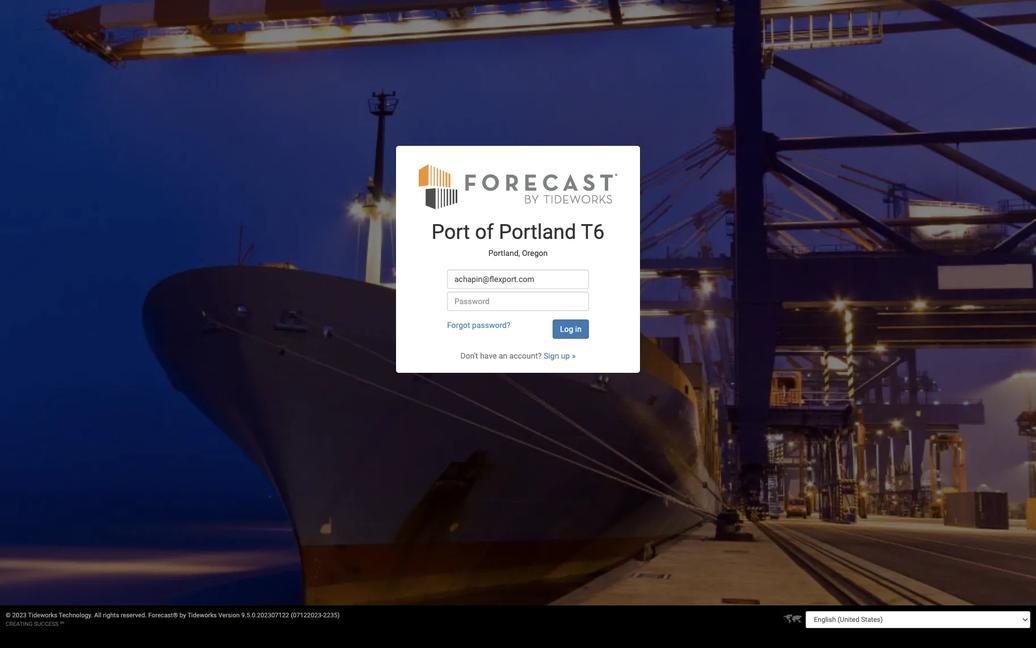 Task type: vqa. For each thing, say whether or not it's contained in the screenshot.
technology.
yes



Task type: locate. For each thing, give the bounding box(es) containing it.
9.5.0.202307122
[[241, 612, 289, 619]]

have
[[480, 351, 497, 360]]

tideworks up success
[[28, 612, 57, 619]]

log
[[560, 325, 574, 334]]

oregon
[[522, 249, 548, 258]]

log in button
[[553, 319, 589, 339]]

up
[[561, 351, 570, 360]]

tideworks right by
[[188, 612, 217, 619]]

2 tideworks from the left
[[188, 612, 217, 619]]

forgot
[[447, 321, 470, 330]]

©
[[6, 612, 11, 619]]

port of portland t6 portland, oregon
[[432, 220, 605, 258]]

by
[[180, 612, 186, 619]]

creating
[[6, 621, 32, 627]]

© 2023 tideworks technology. all rights reserved. forecast® by tideworks version 9.5.0.202307122 (07122023-2235) creating success ℠
[[6, 612, 340, 627]]

Password password field
[[447, 292, 589, 311]]

1 horizontal spatial tideworks
[[188, 612, 217, 619]]

port
[[432, 220, 470, 244]]

0 horizontal spatial tideworks
[[28, 612, 57, 619]]

sign
[[544, 351, 559, 360]]

tideworks
[[28, 612, 57, 619], [188, 612, 217, 619]]

(07122023-
[[291, 612, 323, 619]]

forgot password? log in
[[447, 321, 582, 334]]



Task type: describe. For each thing, give the bounding box(es) containing it.
»
[[572, 351, 576, 360]]

t6
[[581, 220, 605, 244]]

technology.
[[59, 612, 93, 619]]

don't
[[461, 351, 478, 360]]

2023
[[12, 612, 27, 619]]

version
[[218, 612, 240, 619]]

account?
[[510, 351, 542, 360]]

don't have an account? sign up »
[[461, 351, 576, 360]]

1 tideworks from the left
[[28, 612, 57, 619]]

forecast®
[[148, 612, 178, 619]]

password?
[[472, 321, 511, 330]]

of
[[475, 220, 494, 244]]

reserved.
[[121, 612, 147, 619]]

sign up » link
[[544, 351, 576, 360]]

portland
[[499, 220, 576, 244]]

Email or username text field
[[447, 270, 589, 289]]

all
[[94, 612, 101, 619]]

an
[[499, 351, 508, 360]]

rights
[[103, 612, 119, 619]]

portland,
[[489, 249, 520, 258]]

in
[[575, 325, 582, 334]]

2235)
[[323, 612, 340, 619]]

success
[[34, 621, 59, 627]]

℠
[[60, 621, 64, 627]]

forgot password? link
[[447, 321, 511, 330]]

forecast® by tideworks image
[[419, 163, 618, 210]]



